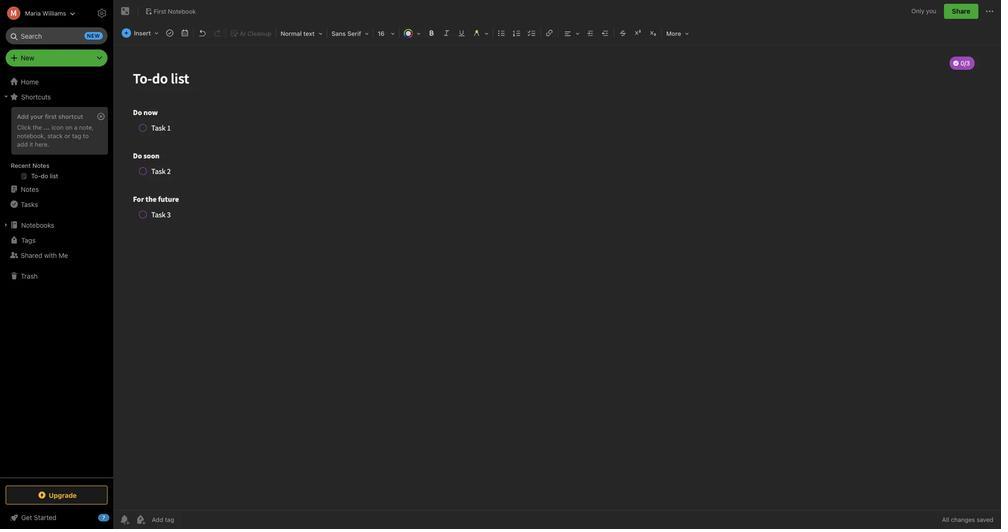 Task type: describe. For each thing, give the bounding box(es) containing it.
note window element
[[113, 0, 1001, 529]]

expand note image
[[120, 6, 131, 17]]

Highlight field
[[469, 26, 492, 40]]

superscript image
[[632, 26, 645, 40]]

group inside tree
[[0, 104, 113, 185]]

More field
[[663, 26, 692, 40]]

expand notebooks image
[[2, 221, 10, 229]]

upgrade
[[49, 491, 77, 499]]

new
[[21, 54, 34, 62]]

maria
[[25, 9, 41, 17]]

shortcut
[[58, 113, 83, 120]]

share
[[952, 7, 971, 15]]

only you
[[912, 7, 937, 15]]

add tag image
[[135, 514, 146, 526]]

click to collapse image
[[110, 512, 117, 523]]

here.
[[35, 140, 49, 148]]

add
[[17, 113, 29, 120]]

bold image
[[425, 26, 438, 40]]

italic image
[[440, 26, 453, 40]]

tree containing home
[[0, 74, 113, 477]]

subscript image
[[647, 26, 660, 40]]

first notebook button
[[142, 5, 199, 18]]

Account field
[[0, 4, 76, 23]]

insert link image
[[543, 26, 556, 40]]

Note Editor text field
[[113, 45, 1001, 510]]

calendar event image
[[178, 26, 192, 40]]

undo image
[[196, 26, 209, 40]]

...
[[44, 124, 50, 131]]

new button
[[6, 50, 108, 67]]

Insert field
[[119, 26, 162, 40]]

trash link
[[0, 268, 113, 284]]

underline image
[[455, 26, 468, 40]]

to
[[83, 132, 89, 140]]

task image
[[163, 26, 176, 40]]

click
[[17, 124, 31, 131]]

started
[[34, 514, 56, 522]]

the
[[33, 124, 42, 131]]

new
[[87, 33, 100, 39]]

trash
[[21, 272, 38, 280]]

note,
[[79, 124, 94, 131]]

get started
[[21, 514, 56, 522]]

icon on a note, notebook, stack or tag to add it here.
[[17, 124, 94, 148]]

get
[[21, 514, 32, 522]]

bulleted list image
[[495, 26, 509, 40]]

Search text field
[[12, 27, 101, 44]]

only
[[912, 7, 925, 15]]

notebook,
[[17, 132, 46, 140]]

outdent image
[[599, 26, 612, 40]]

shared
[[21, 251, 42, 259]]

Font family field
[[328, 26, 372, 40]]

More actions field
[[985, 4, 996, 19]]

normal text
[[281, 30, 315, 37]]

0 vertical spatial notes
[[32, 162, 49, 169]]

williams
[[42, 9, 66, 17]]



Task type: vqa. For each thing, say whether or not it's contained in the screenshot.
the leftmost Filtered Notes
no



Task type: locate. For each thing, give the bounding box(es) containing it.
numbered list image
[[510, 26, 524, 40]]

checklist image
[[525, 26, 539, 40]]

tags
[[21, 236, 36, 244]]

Help and Learning task checklist field
[[0, 510, 113, 526]]

strikethrough image
[[617, 26, 630, 40]]

16
[[378, 30, 385, 37]]

Add tag field
[[151, 516, 222, 524]]

shortcuts
[[21, 93, 51, 101]]

add your first shortcut
[[17, 113, 83, 120]]

first notebook
[[154, 7, 196, 15]]

with
[[44, 251, 57, 259]]

notes up tasks
[[21, 185, 39, 193]]

saved
[[977, 516, 994, 524]]

sans serif
[[332, 30, 361, 37]]

shared with me
[[21, 251, 68, 259]]

group containing add your first shortcut
[[0, 104, 113, 185]]

notes link
[[0, 182, 113, 197]]

serif
[[348, 30, 361, 37]]

more actions image
[[985, 6, 996, 17]]

your
[[30, 113, 43, 120]]

a
[[74, 124, 77, 131]]

7
[[102, 515, 105, 521]]

Alignment field
[[559, 26, 583, 40]]

normal
[[281, 30, 302, 37]]

it
[[29, 140, 33, 148]]

all
[[942, 516, 950, 524]]

tag
[[72, 132, 81, 140]]

sans
[[332, 30, 346, 37]]

stack
[[47, 132, 63, 140]]

recent
[[11, 162, 31, 169]]

icon
[[52, 124, 64, 131]]

home link
[[0, 74, 113, 89]]

first
[[154, 7, 166, 15]]

first
[[45, 113, 57, 120]]

on
[[65, 124, 72, 131]]

upgrade button
[[6, 486, 108, 505]]

tasks button
[[0, 197, 113, 212]]

notes
[[32, 162, 49, 169], [21, 185, 39, 193]]

text
[[303, 30, 315, 37]]

settings image
[[96, 8, 108, 19]]

click the ...
[[17, 124, 50, 131]]

all changes saved
[[942, 516, 994, 524]]

more
[[667, 30, 681, 37]]

notebooks link
[[0, 217, 113, 233]]

tags button
[[0, 233, 113, 248]]

notebook
[[168, 7, 196, 15]]

tasks
[[21, 200, 38, 208]]

tree
[[0, 74, 113, 477]]

share button
[[944, 4, 979, 19]]

add
[[17, 140, 28, 148]]

Font size field
[[375, 26, 398, 40]]

notes right recent
[[32, 162, 49, 169]]

recent notes
[[11, 162, 49, 169]]

shortcuts button
[[0, 89, 113, 104]]

add a reminder image
[[119, 514, 130, 526]]

maria williams
[[25, 9, 66, 17]]

notebooks
[[21, 221, 54, 229]]

you
[[927, 7, 937, 15]]

new search field
[[12, 27, 103, 44]]

shared with me link
[[0, 248, 113, 263]]

insert
[[134, 29, 151, 37]]

group
[[0, 104, 113, 185]]

or
[[64, 132, 70, 140]]

me
[[59, 251, 68, 259]]

indent image
[[584, 26, 597, 40]]

1 vertical spatial notes
[[21, 185, 39, 193]]

Heading level field
[[277, 26, 326, 40]]

Font color field
[[400, 26, 424, 40]]

changes
[[951, 516, 975, 524]]

home
[[21, 78, 39, 86]]



